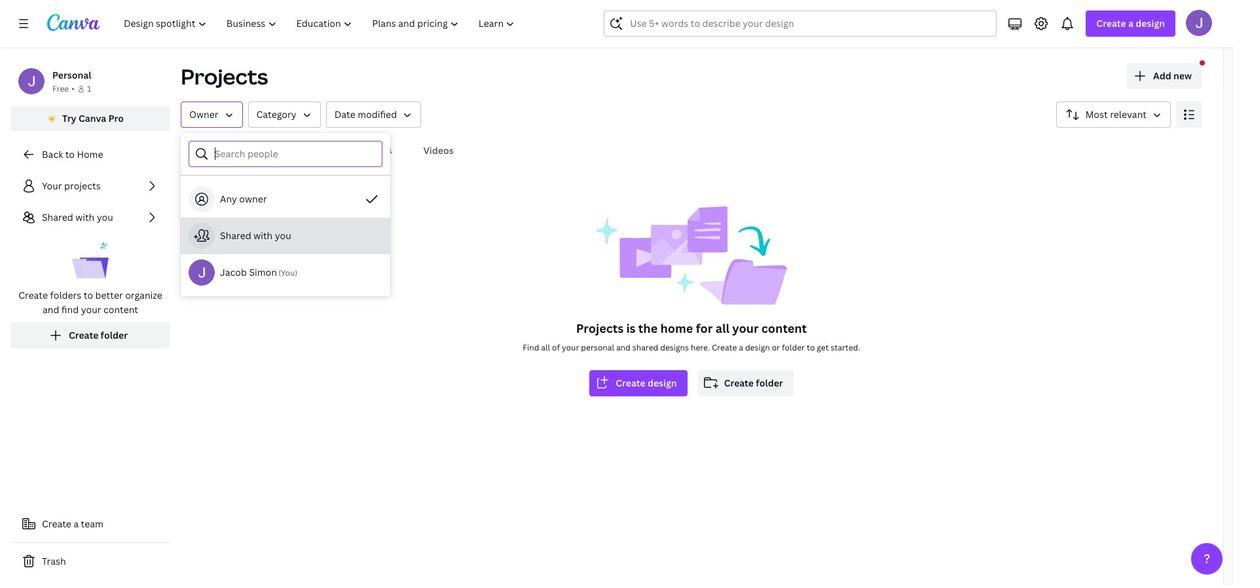 Task type: describe. For each thing, give the bounding box(es) containing it.
shared with you option
[[181, 218, 390, 254]]

Sort by button
[[1057, 102, 1171, 128]]

most
[[1086, 108, 1108, 121]]

started.
[[831, 342, 861, 353]]

add new button
[[1127, 63, 1203, 89]]

try canva pro
[[62, 112, 124, 124]]

create a team
[[42, 518, 103, 530]]

jacob simon image
[[1186, 10, 1213, 36]]

or
[[772, 342, 780, 353]]

folders button
[[224, 138, 268, 163]]

designs
[[660, 342, 689, 353]]

shared with you link
[[10, 204, 170, 231]]

all button
[[181, 138, 203, 163]]

videos button
[[418, 138, 459, 163]]

your projects
[[42, 180, 101, 192]]

any owner option
[[181, 181, 390, 218]]

trash link
[[10, 548, 170, 575]]

you
[[281, 267, 295, 278]]

back to home
[[42, 148, 103, 161]]

add new
[[1154, 69, 1192, 82]]

with for shared with you link
[[75, 211, 95, 223]]

1 horizontal spatial all
[[716, 320, 730, 336]]

personal
[[581, 342, 614, 353]]

folder inside projects is the home for all your content find all of your personal and shared designs here. create a design or folder to get started.
[[782, 342, 805, 353]]

jacob
[[220, 266, 247, 278]]

designs
[[294, 144, 329, 157]]

0 horizontal spatial create folder button
[[10, 322, 170, 349]]

better
[[95, 289, 123, 301]]

list containing your projects
[[10, 173, 170, 349]]

create design
[[616, 377, 677, 389]]

add
[[1154, 69, 1172, 82]]

your
[[42, 180, 62, 192]]

shared with you button
[[181, 218, 390, 254]]

create inside dropdown button
[[1097, 17, 1127, 29]]

owner
[[239, 193, 267, 205]]

create a team button
[[10, 511, 170, 537]]

•
[[72, 83, 75, 94]]

projects for projects
[[181, 62, 268, 90]]

date
[[335, 108, 356, 121]]

videos
[[424, 144, 454, 157]]

to inside create folders to better organize and find your content
[[84, 289, 93, 301]]

create folders to better organize and find your content
[[18, 289, 162, 316]]

back to home link
[[10, 142, 170, 168]]

design inside create design button
[[648, 377, 677, 389]]

create inside button
[[616, 377, 646, 389]]

top level navigation element
[[115, 10, 526, 37]]

folder for right create folder button
[[756, 377, 783, 389]]

Search people search field
[[215, 142, 374, 166]]

all
[[186, 144, 198, 157]]

find
[[523, 342, 539, 353]]

and inside create folders to better organize and find your content
[[43, 303, 59, 316]]

list box containing any owner
[[181, 181, 390, 291]]

to inside projects is the home for all your content find all of your personal and shared designs here. create a design or folder to get started.
[[807, 342, 815, 353]]

shared with you for shared with you button
[[220, 229, 291, 242]]

for
[[696, 320, 713, 336]]

you for shared with you button
[[275, 229, 291, 242]]

here.
[[691, 342, 710, 353]]

Owner button
[[181, 102, 243, 128]]

create a design
[[1097, 17, 1165, 29]]

home
[[77, 148, 103, 161]]

organize
[[125, 289, 162, 301]]

create inside projects is the home for all your content find all of your personal and shared designs here. create a design or folder to get started.
[[712, 342, 737, 353]]

relevant
[[1111, 108, 1147, 121]]



Task type: locate. For each thing, give the bounding box(es) containing it.
Search search field
[[630, 11, 971, 36]]

1 horizontal spatial to
[[84, 289, 93, 301]]

shared with you
[[42, 211, 113, 223], [220, 229, 291, 242]]

0 horizontal spatial projects
[[181, 62, 268, 90]]

free •
[[52, 83, 75, 94]]

to left better
[[84, 289, 93, 301]]

your projects link
[[10, 173, 170, 199]]

0 horizontal spatial shared
[[42, 211, 73, 223]]

1 horizontal spatial create folder button
[[698, 370, 794, 396]]

a inside button
[[74, 518, 79, 530]]

1 vertical spatial folder
[[782, 342, 805, 353]]

folder down the or
[[756, 377, 783, 389]]

folder down better
[[101, 329, 128, 341]]

with up the simon
[[254, 229, 273, 242]]

pro
[[108, 112, 124, 124]]

1 vertical spatial shared
[[220, 229, 251, 242]]

0 horizontal spatial content
[[103, 303, 138, 316]]

2 horizontal spatial a
[[1129, 17, 1134, 29]]

projects for projects is the home for all your content find all of your personal and shared designs here. create a design or folder to get started.
[[576, 320, 624, 336]]

content up the or
[[762, 320, 807, 336]]

shared up jacob
[[220, 229, 251, 242]]

projects inside projects is the home for all your content find all of your personal and shared designs here. create a design or folder to get started.
[[576, 320, 624, 336]]

projects up owner button
[[181, 62, 268, 90]]

content
[[103, 303, 138, 316], [762, 320, 807, 336]]

create inside create folders to better organize and find your content
[[18, 289, 48, 301]]

design inside create a design dropdown button
[[1136, 17, 1165, 29]]

create a design button
[[1086, 10, 1176, 37]]

1 vertical spatial you
[[275, 229, 291, 242]]

0 vertical spatial to
[[65, 148, 75, 161]]

shared for shared with you button
[[220, 229, 251, 242]]

a for team
[[74, 518, 79, 530]]

category
[[256, 108, 297, 121]]

shared
[[633, 342, 659, 353]]

jacob simon ( you )
[[220, 266, 298, 278]]

owner
[[189, 108, 218, 121]]

1 vertical spatial with
[[254, 229, 273, 242]]

0 vertical spatial shared
[[42, 211, 73, 223]]

1 horizontal spatial with
[[254, 229, 273, 242]]

create design button
[[590, 370, 688, 396]]

all right for
[[716, 320, 730, 336]]

create folder button down the or
[[698, 370, 794, 396]]

new
[[1174, 69, 1192, 82]]

you
[[97, 211, 113, 223], [275, 229, 291, 242]]

2 vertical spatial a
[[74, 518, 79, 530]]

create folder for left create folder button
[[69, 329, 128, 341]]

0 vertical spatial folder
[[101, 329, 128, 341]]

0 vertical spatial your
[[81, 303, 101, 316]]

try canva pro button
[[10, 106, 170, 131]]

folder
[[101, 329, 128, 341], [782, 342, 805, 353], [756, 377, 783, 389]]

create folder
[[69, 329, 128, 341], [724, 377, 783, 389]]

1 vertical spatial your
[[733, 320, 759, 336]]

a for design
[[1129, 17, 1134, 29]]

simon
[[249, 266, 277, 278]]

with
[[75, 211, 95, 223], [254, 229, 273, 242]]

shared with you inside button
[[220, 229, 291, 242]]

a inside projects is the home for all your content find all of your personal and shared designs here. create a design or folder to get started.
[[739, 342, 744, 353]]

jacob simon option
[[181, 254, 390, 291]]

1 vertical spatial and
[[616, 342, 631, 353]]

0 vertical spatial and
[[43, 303, 59, 316]]

shared inside button
[[220, 229, 251, 242]]

folder right the or
[[782, 342, 805, 353]]

1 horizontal spatial your
[[562, 342, 579, 353]]

folder for left create folder button
[[101, 329, 128, 341]]

1 vertical spatial content
[[762, 320, 807, 336]]

and down is
[[616, 342, 631, 353]]

list box
[[181, 181, 390, 291]]

team
[[81, 518, 103, 530]]

0 vertical spatial design
[[1136, 17, 1165, 29]]

0 vertical spatial create folder
[[69, 329, 128, 341]]

1 horizontal spatial you
[[275, 229, 291, 242]]

1 horizontal spatial create folder
[[724, 377, 783, 389]]

a inside dropdown button
[[1129, 17, 1134, 29]]

list
[[10, 173, 170, 349]]

0 horizontal spatial you
[[97, 211, 113, 223]]

your right 'of'
[[562, 342, 579, 353]]

a
[[1129, 17, 1134, 29], [739, 342, 744, 353], [74, 518, 79, 530]]

0 vertical spatial content
[[103, 303, 138, 316]]

you for shared with you link
[[97, 211, 113, 223]]

design down the designs
[[648, 377, 677, 389]]

a left team
[[74, 518, 79, 530]]

most relevant
[[1086, 108, 1147, 121]]

projects is the home for all your content find all of your personal and shared designs here. create a design or folder to get started.
[[523, 320, 861, 353]]

find
[[61, 303, 79, 316]]

1 vertical spatial projects
[[576, 320, 624, 336]]

content inside projects is the home for all your content find all of your personal and shared designs here. create a design or folder to get started.
[[762, 320, 807, 336]]

0 vertical spatial with
[[75, 211, 95, 223]]

a up "add new" dropdown button
[[1129, 17, 1134, 29]]

folders
[[229, 144, 263, 157]]

None search field
[[604, 10, 997, 37]]

shared with you down projects
[[42, 211, 113, 223]]

create
[[1097, 17, 1127, 29], [18, 289, 48, 301], [69, 329, 98, 341], [712, 342, 737, 353], [616, 377, 646, 389], [724, 377, 754, 389], [42, 518, 71, 530]]

design
[[1136, 17, 1165, 29], [745, 342, 770, 353], [648, 377, 677, 389]]

projects
[[64, 180, 101, 192]]

to right back
[[65, 148, 75, 161]]

any
[[220, 193, 237, 205]]

modified
[[358, 108, 397, 121]]

to
[[65, 148, 75, 161], [84, 289, 93, 301], [807, 342, 815, 353]]

projects
[[181, 62, 268, 90], [576, 320, 624, 336]]

1 horizontal spatial shared
[[220, 229, 251, 242]]

your
[[81, 303, 101, 316], [733, 320, 759, 336], [562, 342, 579, 353]]

1 horizontal spatial shared with you
[[220, 229, 291, 242]]

(
[[279, 267, 281, 278]]

a left the or
[[739, 342, 744, 353]]

create folder down create folders to better organize and find your content
[[69, 329, 128, 341]]

shared
[[42, 211, 73, 223], [220, 229, 251, 242]]

shared down your
[[42, 211, 73, 223]]

create folder button down find
[[10, 322, 170, 349]]

create folder down the or
[[724, 377, 783, 389]]

your right for
[[733, 320, 759, 336]]

with for shared with you button
[[254, 229, 273, 242]]

1 horizontal spatial projects
[[576, 320, 624, 336]]

create folder for right create folder button
[[724, 377, 783, 389]]

to left get
[[807, 342, 815, 353]]

0 horizontal spatial design
[[648, 377, 677, 389]]

0 horizontal spatial with
[[75, 211, 95, 223]]

content inside create folders to better organize and find your content
[[103, 303, 138, 316]]

projects up personal
[[576, 320, 624, 336]]

0 vertical spatial projects
[[181, 62, 268, 90]]

canva
[[79, 112, 106, 124]]

0 horizontal spatial your
[[81, 303, 101, 316]]

you inside shared with you button
[[275, 229, 291, 242]]

2 vertical spatial folder
[[756, 377, 783, 389]]

0 horizontal spatial and
[[43, 303, 59, 316]]

folders
[[50, 289, 81, 301]]

with down projects
[[75, 211, 95, 223]]

free
[[52, 83, 69, 94]]

content down better
[[103, 303, 138, 316]]

1 vertical spatial design
[[745, 342, 770, 353]]

and
[[43, 303, 59, 316], [616, 342, 631, 353]]

0 horizontal spatial to
[[65, 148, 75, 161]]

1 vertical spatial shared with you
[[220, 229, 291, 242]]

2 horizontal spatial to
[[807, 342, 815, 353]]

2 vertical spatial your
[[562, 342, 579, 353]]

back
[[42, 148, 63, 161]]

0 horizontal spatial all
[[541, 342, 550, 353]]

1
[[87, 83, 91, 94]]

design left the or
[[745, 342, 770, 353]]

create folder button
[[10, 322, 170, 349], [698, 370, 794, 396]]

shared with you down owner
[[220, 229, 291, 242]]

personal
[[52, 69, 91, 81]]

and inside projects is the home for all your content find all of your personal and shared designs here. create a design or folder to get started.
[[616, 342, 631, 353]]

Date modified button
[[326, 102, 421, 128]]

design inside projects is the home for all your content find all of your personal and shared designs here. create a design or folder to get started.
[[745, 342, 770, 353]]

any owner
[[220, 193, 267, 205]]

is
[[627, 320, 636, 336]]

0 vertical spatial you
[[97, 211, 113, 223]]

0 vertical spatial create folder button
[[10, 322, 170, 349]]

1 vertical spatial create folder button
[[698, 370, 794, 396]]

your right find
[[81, 303, 101, 316]]

home
[[661, 320, 693, 336]]

date modified
[[335, 108, 397, 121]]

1 horizontal spatial a
[[739, 342, 744, 353]]

0 vertical spatial shared with you
[[42, 211, 113, 223]]

1 vertical spatial all
[[541, 342, 550, 353]]

with inside button
[[254, 229, 273, 242]]

try
[[62, 112, 76, 124]]

you down any owner button
[[275, 229, 291, 242]]

2 vertical spatial to
[[807, 342, 815, 353]]

1 horizontal spatial content
[[762, 320, 807, 336]]

0 vertical spatial all
[[716, 320, 730, 336]]

you down your projects link at the top left
[[97, 211, 113, 223]]

any owner button
[[181, 181, 390, 218]]

your inside create folders to better organize and find your content
[[81, 303, 101, 316]]

images button
[[355, 138, 397, 163]]

)
[[295, 267, 298, 278]]

design left jacob simon icon
[[1136, 17, 1165, 29]]

2 horizontal spatial design
[[1136, 17, 1165, 29]]

images
[[361, 144, 392, 157]]

you inside shared with you link
[[97, 211, 113, 223]]

designs button
[[289, 138, 334, 163]]

1 horizontal spatial design
[[745, 342, 770, 353]]

1 vertical spatial to
[[84, 289, 93, 301]]

0 vertical spatial a
[[1129, 17, 1134, 29]]

2 vertical spatial design
[[648, 377, 677, 389]]

1 horizontal spatial and
[[616, 342, 631, 353]]

all
[[716, 320, 730, 336], [541, 342, 550, 353]]

2 horizontal spatial your
[[733, 320, 759, 336]]

and left find
[[43, 303, 59, 316]]

0 horizontal spatial create folder
[[69, 329, 128, 341]]

get
[[817, 342, 829, 353]]

the
[[639, 320, 658, 336]]

1 vertical spatial create folder
[[724, 377, 783, 389]]

0 horizontal spatial a
[[74, 518, 79, 530]]

shared for shared with you link
[[42, 211, 73, 223]]

shared with you for shared with you link
[[42, 211, 113, 223]]

1 vertical spatial a
[[739, 342, 744, 353]]

Category button
[[248, 102, 321, 128]]

all left 'of'
[[541, 342, 550, 353]]

trash
[[42, 555, 66, 567]]

0 horizontal spatial shared with you
[[42, 211, 113, 223]]

of
[[552, 342, 560, 353]]



Task type: vqa. For each thing, say whether or not it's contained in the screenshot.
Design import Import your existing files, including PDF, PPTX, AI, into Canva and watch them instantly turn into editable designs.
no



